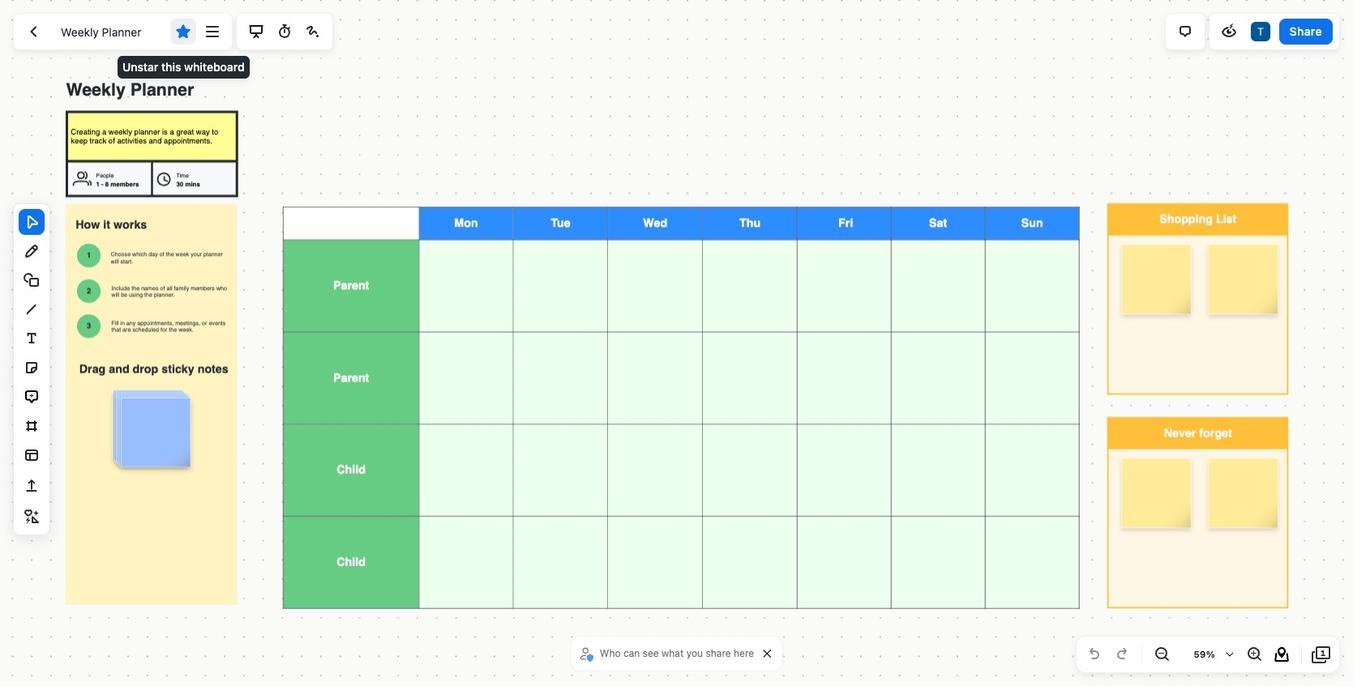 Task type: describe. For each thing, give the bounding box(es) containing it.
upload image
[[22, 477, 41, 496]]

comment panel image
[[1176, 22, 1195, 41]]

59
[[1194, 650, 1206, 660]]

here
[[734, 648, 754, 660]]

who can see what you share here
[[600, 648, 754, 660]]

more options image
[[202, 22, 222, 41]]

zoom out image
[[1152, 646, 1172, 665]]

dashboard image
[[24, 22, 43, 41]]

unstar this whiteboard image
[[174, 22, 193, 41]]

can
[[624, 648, 640, 660]]

you
[[687, 648, 703, 660]]

share
[[1290, 24, 1323, 38]]

laser image
[[303, 22, 323, 41]]

templates image
[[22, 446, 41, 465]]



Task type: vqa. For each thing, say whether or not it's contained in the screenshot.
'do' in the Branding Is Free And Can Be Enabled For Paid Plans With More Than 10 Hosts Such As Business Or Education. How Do I Upgrade To A Paid Plan With More Than 10 Hosts?
no



Task type: locate. For each thing, give the bounding box(es) containing it.
see
[[643, 648, 659, 660]]

59 %
[[1194, 650, 1216, 660]]

share
[[706, 648, 731, 660]]

present image
[[246, 22, 266, 41]]

mini map image
[[1272, 646, 1292, 665]]

what
[[662, 648, 684, 660]]

%
[[1206, 650, 1216, 660]]

timer image
[[275, 22, 294, 41]]

all eyes on me image
[[1219, 22, 1239, 41]]

share button
[[1279, 19, 1333, 45]]

who
[[600, 648, 621, 660]]

more tools image
[[22, 508, 41, 527]]

who can see what you share here button
[[577, 642, 758, 667]]

zoom in image
[[1245, 646, 1264, 665]]

pages image
[[1312, 646, 1332, 665]]

Document name text field
[[49, 19, 168, 45]]



